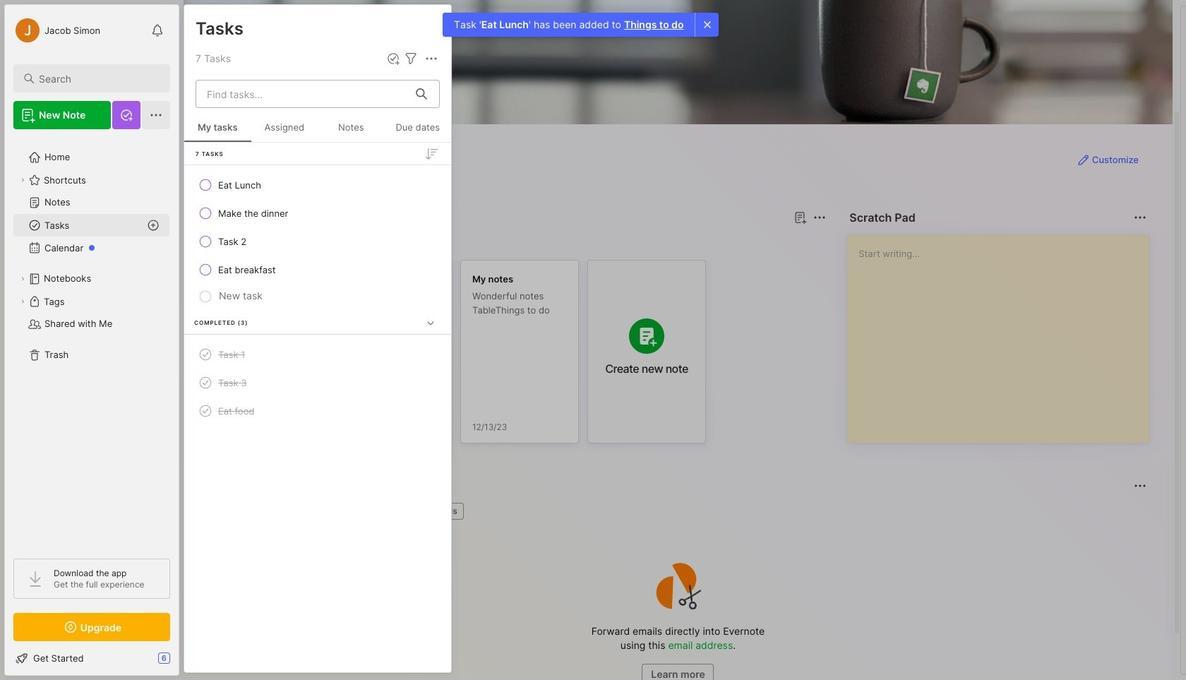 Task type: vqa. For each thing, say whether or not it's contained in the screenshot.
the Upgrade popup button
no



Task type: describe. For each thing, give the bounding box(es) containing it.
main element
[[0, 0, 184, 680]]

new task image
[[386, 52, 400, 66]]

Search text field
[[39, 72, 157, 85]]

click to collapse image
[[178, 654, 189, 671]]

more actions and view options image
[[423, 50, 440, 67]]

filter tasks image
[[403, 50, 419, 67]]

2 horizontal spatial tab
[[424, 503, 464, 520]]

collapse 01_completed image
[[424, 316, 438, 330]]

eat lunch 0 cell
[[218, 178, 261, 192]]

7 row from the top
[[190, 398, 446, 424]]

2 row from the top
[[190, 201, 446, 226]]

More actions and view options field
[[419, 50, 440, 67]]

task 2 2 cell
[[218, 234, 247, 249]]

6 row from the top
[[190, 370, 446, 395]]

eat breakfast 3 cell
[[218, 263, 276, 277]]

make the dinner 1 cell
[[218, 206, 288, 220]]

task 3 1 cell
[[218, 376, 247, 390]]

expand tags image
[[18, 297, 27, 306]]

5 row from the top
[[190, 342, 446, 367]]

task 1 0 cell
[[218, 347, 245, 362]]

Filter tasks field
[[403, 50, 419, 67]]

4 row from the top
[[190, 257, 446, 282]]

Start writing… text field
[[859, 235, 1149, 431]]



Task type: locate. For each thing, give the bounding box(es) containing it.
1 horizontal spatial tab
[[256, 234, 313, 251]]

1 row from the top
[[190, 172, 446, 198]]

3 row from the top
[[190, 229, 446, 254]]

sort options image
[[423, 145, 440, 162]]

0 horizontal spatial tab
[[209, 234, 251, 251]]

tree inside main element
[[5, 138, 179, 546]]

tab list
[[209, 234, 824, 251]]

Sort options field
[[423, 145, 440, 162]]

expand notebooks image
[[18, 275, 27, 283]]

row
[[190, 172, 446, 198], [190, 201, 446, 226], [190, 229, 446, 254], [190, 257, 446, 282], [190, 342, 446, 367], [190, 370, 446, 395], [190, 398, 446, 424]]

none search field inside main element
[[39, 70, 157, 87]]

tree
[[5, 138, 179, 546]]

Help and Learning task checklist field
[[5, 647, 179, 669]]

row group
[[184, 143, 451, 436], [206, 260, 715, 452]]

tab
[[209, 234, 251, 251], [256, 234, 313, 251], [424, 503, 464, 520]]

eat food 2 cell
[[218, 404, 255, 418]]

None search field
[[39, 70, 157, 87]]

Account field
[[13, 16, 100, 44]]

Find tasks… text field
[[198, 82, 407, 106]]



